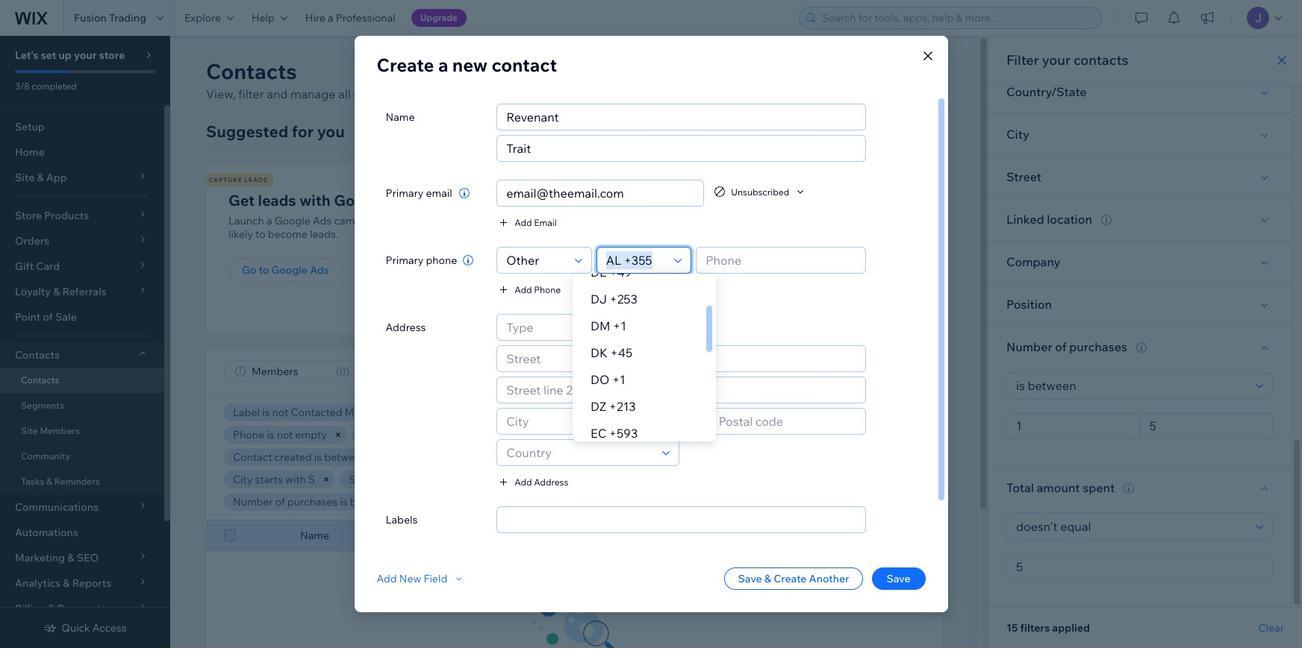 Task type: describe. For each thing, give the bounding box(es) containing it.
create for create a new contact
[[377, 54, 434, 76]]

spent for total amount spent
[[1083, 481, 1115, 496]]

1 vertical spatial google
[[275, 214, 310, 228]]

Last name field
[[502, 136, 861, 161]]

leads. inside 'contacts view, filter and manage all of your site's customers and leads. learn more'
[[510, 87, 543, 102]]

launch
[[228, 214, 264, 228]]

empty for phone is not empty
[[295, 429, 327, 442]]

Search for tools, apps, help & more... field
[[818, 7, 1097, 28]]

to inside button
[[259, 264, 269, 277]]

site's
[[395, 87, 422, 102]]

create contact
[[838, 64, 924, 79]]

starts
[[255, 473, 283, 487]]

and down the new
[[486, 87, 507, 102]]

is left inactive
[[839, 406, 847, 420]]

save button
[[872, 568, 925, 591]]

via
[[808, 214, 822, 228]]

0 vertical spatial address
[[386, 321, 426, 334]]

2 dec from the left
[[454, 451, 473, 464]]

sale
[[55, 311, 77, 324]]

1 vertical spatial name
[[300, 529, 329, 543]]

Country field
[[502, 440, 657, 466]]

save & create another
[[738, 573, 849, 586]]

contacts inside 'contacts view, filter and manage all of your site's customers and leads. learn more'
[[206, 58, 297, 84]]

position
[[1006, 297, 1052, 312]]

algeria
[[793, 451, 827, 464]]

new
[[399, 573, 421, 586]]

location for linked location doesn't equal any of hickory drive
[[510, 473, 549, 487]]

contact inside grow your contact list add contacts by importing them via gmail or a csv file.
[[726, 191, 780, 210]]

empty for street is not empty
[[410, 473, 441, 487]]

is down customers
[[436, 429, 444, 442]]

contacts inside grow your contact list add contacts by importing them via gmail or a csv file.
[[671, 214, 713, 228]]

is right "label" in the bottom of the page
[[262, 406, 270, 420]]

dk
[[590, 346, 608, 361]]

let's
[[15, 49, 39, 62]]

Code field
[[602, 248, 670, 273]]

email for email deliverability status is inactive
[[713, 406, 740, 420]]

of for number of purchases is between 1 and 5
[[275, 496, 285, 509]]

tasks & reminders link
[[0, 470, 164, 495]]

0 horizontal spatial clear button
[[618, 493, 663, 511]]

campaign
[[334, 214, 382, 228]]

90
[[639, 451, 652, 464]]

15 filters applied
[[1006, 622, 1090, 635]]

0 vertical spatial name
[[386, 110, 415, 124]]

and right "filter"
[[267, 87, 288, 102]]

applied
[[1052, 622, 1090, 635]]

save for save & create another
[[738, 573, 762, 586]]

1 vertical spatial between
[[350, 496, 393, 509]]

and down member status is not a member
[[433, 451, 452, 464]]

target
[[397, 214, 427, 228]]

is left algeria
[[783, 451, 790, 464]]

location for linked location
[[1047, 212, 1092, 227]]

import contacts button
[[648, 259, 756, 281]]

number for number of purchases is between 1 and 5
[[233, 496, 273, 509]]

is up starts
[[267, 429, 274, 442]]

add for add address
[[515, 477, 532, 488]]

2 horizontal spatial address
[[742, 529, 782, 543]]

created
[[274, 451, 312, 464]]

tasks
[[21, 476, 44, 488]]

not for label is not contacted me and customers
[[272, 406, 288, 420]]

primary for primary email
[[386, 187, 424, 200]]

your inside 'contacts view, filter and manage all of your site's customers and leads. learn more'
[[367, 87, 392, 102]]

Unsaved view field
[[247, 361, 331, 382]]

is down doesn't
[[559, 496, 567, 509]]

add phone button
[[497, 283, 561, 296]]

Email field
[[502, 181, 699, 206]]

point of sale link
[[0, 305, 164, 330]]

members
[[40, 426, 80, 437]]

1 horizontal spatial clear button
[[1258, 622, 1284, 635]]

google inside button
[[271, 264, 308, 277]]

1 vertical spatial contact
[[233, 451, 272, 464]]

( 0 )
[[336, 365, 349, 379]]

to left the target
[[385, 214, 395, 228]]

filter
[[238, 87, 264, 102]]

clear for leftmost "clear" button
[[629, 496, 652, 508]]

de +49
[[590, 265, 631, 280]]

filter
[[1006, 52, 1039, 69]]

email for email
[[467, 529, 494, 543]]

home
[[15, 146, 45, 159]]

add for add email
[[515, 217, 532, 228]]

amount for total amount spent
[[1037, 481, 1080, 496]]

assignee is jacob simon
[[548, 429, 670, 442]]

a inside grow your contact list add contacts by importing them via gmail or a csv file.
[[867, 214, 873, 228]]

segments link
[[0, 393, 164, 419]]

upgrade button
[[411, 9, 467, 27]]

gmail
[[824, 214, 853, 228]]

add address
[[515, 477, 568, 488]]

email inside button
[[534, 217, 557, 228]]

status up the assignee on the left bottom of the page
[[553, 406, 583, 420]]

member status is not a member
[[360, 429, 514, 442]]

label is not contacted me and customers
[[233, 406, 437, 420]]

unsubscribed button
[[713, 185, 807, 199]]

unsubscribed
[[731, 186, 789, 197]]

purchases for number of purchases
[[1069, 340, 1127, 355]]

become
[[268, 228, 308, 241]]

member status
[[872, 529, 946, 543]]

upgrade
[[420, 12, 458, 23]]

City field
[[502, 409, 674, 435]]

any
[[619, 473, 636, 487]]

for
[[292, 122, 314, 141]]

clear for the rightmost "clear" button
[[1258, 622, 1284, 635]]

file.
[[672, 228, 689, 241]]

Enter a value number field
[[1012, 555, 1268, 580]]

0 vertical spatial google
[[334, 191, 386, 210]]

0 vertical spatial contact
[[492, 54, 557, 76]]

total for total amount spent is not 5
[[463, 496, 486, 509]]

linked for linked location doesn't equal any of hickory drive
[[475, 473, 507, 487]]

suggested
[[206, 122, 288, 141]]

all
[[338, 87, 351, 102]]

city for city
[[1006, 127, 1029, 142]]

0 vertical spatial contacts
[[1074, 52, 1128, 69]]

ec +593
[[590, 426, 638, 441]]

your right filter
[[1042, 52, 1070, 69]]

street for street
[[1006, 169, 1041, 184]]

people
[[429, 214, 463, 228]]

not for phone is not empty
[[277, 429, 293, 442]]

member for member status is not a member
[[360, 429, 402, 442]]

do +1
[[590, 373, 625, 387]]

contacts button
[[0, 343, 164, 368]]

sidebar element
[[0, 36, 170, 649]]

with for s
[[285, 473, 306, 487]]

list containing get leads with google ads
[[204, 165, 1041, 334]]

hire
[[305, 11, 325, 25]]

)
[[346, 365, 349, 379]]

total amount spent
[[1006, 481, 1115, 496]]

city for city starts with s
[[233, 473, 253, 487]]

up
[[59, 49, 72, 62]]

number for number of purchases
[[1006, 340, 1052, 355]]

contacted
[[291, 406, 342, 420]]

contact inside button
[[878, 64, 924, 79]]

quick
[[61, 622, 90, 635]]

dm
[[590, 319, 610, 334]]

Zip/ Postal code field
[[689, 409, 861, 435]]

get
[[628, 176, 642, 184]]

help
[[252, 11, 275, 25]]

view,
[[206, 87, 236, 102]]

is down 'contact created is between dec 22, 2023 and dec 10, 2023'
[[381, 473, 389, 487]]

create a new contact
[[377, 54, 557, 76]]

and right 1
[[402, 496, 421, 509]]

learn
[[545, 87, 577, 102]]

contact created is between dec 22, 2023 and dec 10, 2023
[[233, 451, 517, 464]]

set
[[41, 49, 56, 62]]

email deliverability status is inactive
[[713, 406, 887, 420]]

doesn't
[[551, 473, 587, 487]]

hire a professional link
[[296, 0, 404, 36]]

select an option field for number of purchases
[[1012, 373, 1251, 399]]

member for member status
[[872, 529, 913, 543]]

street for street is not empty
[[349, 473, 379, 487]]

Search... field
[[763, 361, 918, 382]]

customers
[[383, 406, 437, 420]]

+1 for do +1
[[612, 373, 625, 387]]

access
[[92, 622, 127, 635]]

a inside hire a professional link
[[328, 11, 333, 25]]

and right me
[[362, 406, 381, 420]]

create contact button
[[807, 58, 941, 85]]

To number field
[[1145, 414, 1268, 439]]

tasks & reminders
[[21, 476, 100, 488]]

From number field
[[1012, 414, 1134, 439]]

equal
[[590, 473, 617, 487]]

hire a professional
[[305, 11, 395, 25]]

with for google
[[300, 191, 331, 210]]

phone is not empty
[[233, 429, 327, 442]]

you
[[317, 122, 345, 141]]

+593
[[609, 426, 638, 441]]

site
[[21, 426, 38, 437]]

(
[[336, 365, 339, 379]]

total for total amount spent
[[1006, 481, 1034, 496]]



Task type: locate. For each thing, give the bounding box(es) containing it.
0 horizontal spatial create
[[377, 54, 434, 76]]

5 right 1
[[423, 496, 429, 509]]

more
[[580, 87, 609, 102]]

not for street is not empty
[[391, 473, 408, 487]]

0 horizontal spatial 2023
[[407, 451, 431, 464]]

None field
[[511, 508, 861, 533]]

list box
[[572, 259, 716, 447]]

go to google ads
[[242, 264, 329, 277]]

& for reminders
[[46, 476, 52, 488]]

a right or
[[867, 214, 873, 228]]

of for point of sale
[[43, 311, 53, 324]]

with left the s
[[285, 473, 306, 487]]

ads up the target
[[390, 191, 418, 210]]

1 horizontal spatial empty
[[410, 473, 441, 487]]

1 horizontal spatial phone
[[534, 284, 561, 295]]

number of purchases is between 1 and 5
[[233, 496, 429, 509]]

ads left campaign
[[313, 214, 332, 228]]

save inside button
[[738, 573, 762, 586]]

+213
[[609, 399, 636, 414]]

& inside sidebar element
[[46, 476, 52, 488]]

amount down the add address button
[[489, 496, 526, 509]]

capture leads
[[209, 176, 268, 184]]

quick access
[[61, 622, 127, 635]]

0 vertical spatial contact
[[878, 64, 924, 79]]

2 2023 from the left
[[492, 451, 517, 464]]

grow
[[648, 191, 687, 210]]

1 vertical spatial street
[[349, 473, 379, 487]]

contacts
[[1074, 52, 1128, 69], [671, 214, 713, 228]]

is left jacob
[[595, 429, 603, 442]]

your left site's
[[367, 87, 392, 102]]

address down the birthdate at the bottom of page
[[534, 477, 568, 488]]

a down leads
[[267, 214, 272, 228]]

save inside button
[[886, 573, 911, 586]]

country/state down zip/ postal code field
[[711, 451, 780, 464]]

1 vertical spatial primary
[[386, 254, 424, 267]]

0 horizontal spatial name
[[300, 529, 329, 543]]

a
[[328, 11, 333, 25], [438, 54, 448, 76], [267, 214, 272, 228], [867, 214, 873, 228], [465, 429, 471, 442]]

1 vertical spatial address
[[534, 477, 568, 488]]

save for save
[[886, 573, 911, 586]]

phone
[[426, 254, 457, 267]]

your
[[74, 49, 97, 62], [1042, 52, 1070, 69], [367, 87, 392, 102], [690, 191, 722, 210]]

address inside button
[[534, 477, 568, 488]]

address down the primary phone on the top left
[[386, 321, 426, 334]]

0 vertical spatial ads
[[390, 191, 418, 210]]

name down the number of purchases is between 1 and 5
[[300, 529, 329, 543]]

contact up importing
[[726, 191, 780, 210]]

0 horizontal spatial address
[[386, 321, 426, 334]]

add new field button
[[377, 573, 465, 586]]

0 horizontal spatial contact
[[233, 451, 272, 464]]

import
[[661, 264, 695, 277]]

status
[[553, 406, 583, 420], [807, 406, 837, 420], [404, 429, 434, 442], [916, 529, 946, 543]]

ads inside button
[[310, 264, 329, 277]]

1 horizontal spatial city
[[1006, 127, 1029, 142]]

0 vertical spatial between
[[324, 451, 367, 464]]

1 horizontal spatial 2023
[[492, 451, 517, 464]]

1 vertical spatial type field
[[502, 315, 652, 340]]

get
[[228, 191, 255, 210]]

0 horizontal spatial purchases
[[287, 496, 338, 509]]

2 vertical spatial google
[[271, 264, 308, 277]]

spent for total amount spent is not 5
[[529, 496, 557, 509]]

Street field
[[502, 346, 861, 372]]

member up 'contact created is between dec 22, 2023 and dec 10, 2023'
[[360, 429, 402, 442]]

contact up learn on the top left of page
[[492, 54, 557, 76]]

phone left the "dj"
[[534, 284, 561, 295]]

street up linked location
[[1006, 169, 1041, 184]]

s
[[308, 473, 315, 487]]

1 vertical spatial number
[[233, 496, 273, 509]]

linked down 10,
[[475, 473, 507, 487]]

between down me
[[324, 451, 367, 464]]

0 vertical spatial number
[[1006, 340, 1052, 355]]

a left the new
[[438, 54, 448, 76]]

1 vertical spatial purchases
[[287, 496, 338, 509]]

add email
[[515, 217, 557, 228]]

+45
[[610, 346, 632, 361]]

1 primary from the top
[[386, 187, 424, 200]]

leads. right become
[[310, 228, 338, 241]]

1 horizontal spatial street
[[1006, 169, 1041, 184]]

1 horizontal spatial amount
[[1037, 481, 1080, 496]]

csv
[[648, 228, 669, 241]]

type field up 'add phone'
[[502, 248, 570, 273]]

leads. inside get leads with google ads launch a google ads campaign to target people likely to become leads.
[[310, 228, 338, 241]]

country/state for country/state is algeria
[[711, 451, 780, 464]]

0 vertical spatial leads.
[[510, 87, 543, 102]]

google down leads
[[275, 214, 310, 228]]

0 horizontal spatial contacts
[[671, 214, 713, 228]]

is left 1
[[340, 496, 348, 509]]

fusion
[[74, 11, 107, 25]]

list
[[783, 191, 805, 210]]

& left another
[[764, 573, 771, 586]]

list box containing de +49
[[572, 259, 716, 447]]

contacts up segments
[[21, 375, 59, 386]]

1 horizontal spatial create
[[774, 573, 807, 586]]

Phone field
[[701, 248, 861, 273]]

1 vertical spatial leads.
[[310, 228, 338, 241]]

1 horizontal spatial address
[[534, 477, 568, 488]]

0 horizontal spatial member
[[360, 429, 402, 442]]

location up company at the top
[[1047, 212, 1092, 227]]

ads
[[390, 191, 418, 210], [313, 214, 332, 228], [310, 264, 329, 277]]

contacts down point of sale
[[15, 349, 60, 362]]

2 vertical spatial address
[[742, 529, 782, 543]]

dk +45
[[590, 346, 632, 361]]

quick access button
[[44, 622, 127, 635]]

not down doesn't
[[569, 496, 585, 509]]

email
[[426, 187, 452, 200]]

leads.
[[510, 87, 543, 102], [310, 228, 338, 241]]

member up save button
[[872, 529, 913, 543]]

city
[[1006, 127, 1029, 142], [233, 473, 253, 487]]

0 horizontal spatial save
[[738, 573, 762, 586]]

store
[[99, 49, 125, 62]]

google down become
[[271, 264, 308, 277]]

city left starts
[[233, 473, 253, 487]]

primary
[[386, 187, 424, 200], [386, 254, 424, 267]]

amount down from number field
[[1037, 481, 1080, 496]]

your inside grow your contact list add contacts by importing them via gmail or a csv file.
[[690, 191, 722, 210]]

1 vertical spatial &
[[764, 573, 771, 586]]

& inside button
[[764, 573, 771, 586]]

not down 22,
[[391, 473, 408, 487]]

to right go
[[259, 264, 269, 277]]

select an option field up enter a value number field
[[1012, 514, 1251, 540]]

1 horizontal spatial &
[[764, 573, 771, 586]]

1
[[395, 496, 400, 509]]

phone down any
[[605, 529, 636, 543]]

1 horizontal spatial clear
[[1258, 622, 1284, 635]]

1 vertical spatial clear
[[1258, 622, 1284, 635]]

0 horizontal spatial amount
[[489, 496, 526, 509]]

0 vertical spatial select an option field
[[1012, 373, 1251, 399]]

0 vertical spatial member
[[360, 429, 402, 442]]

1 horizontal spatial purchases
[[1069, 340, 1127, 355]]

type field up dk
[[502, 315, 652, 340]]

dj
[[590, 292, 607, 307]]

leads
[[258, 191, 296, 210]]

street down 'contact created is between dec 22, 2023 and dec 10, 2023'
[[349, 473, 379, 487]]

create inside button
[[774, 573, 807, 586]]

linked for linked location
[[1006, 212, 1044, 227]]

add down the add email button at the top of page
[[515, 284, 532, 295]]

1 vertical spatial contacts
[[671, 214, 713, 228]]

empty down member status is not a member
[[410, 473, 441, 487]]

0 vertical spatial phone
[[534, 284, 561, 295]]

0 vertical spatial purchases
[[1069, 340, 1127, 355]]

primary phone
[[386, 254, 457, 267]]

explore
[[184, 11, 221, 25]]

2 vertical spatial phone
[[605, 529, 636, 543]]

contacts link
[[0, 368, 164, 393]]

1 horizontal spatial total
[[1006, 481, 1034, 496]]

between left 1
[[350, 496, 393, 509]]

empty
[[295, 429, 327, 442], [410, 473, 441, 487]]

0 vertical spatial linked
[[1006, 212, 1044, 227]]

ads down get leads with google ads launch a google ads campaign to target people likely to become leads.
[[310, 264, 329, 277]]

is up the s
[[314, 451, 322, 464]]

of
[[353, 87, 365, 102], [43, 311, 53, 324], [1055, 340, 1067, 355], [639, 473, 648, 487], [275, 496, 285, 509]]

email up member
[[470, 406, 497, 420]]

google up campaign
[[334, 191, 386, 210]]

& for create
[[764, 573, 771, 586]]

is
[[262, 406, 270, 420], [585, 406, 593, 420], [839, 406, 847, 420], [267, 429, 274, 442], [436, 429, 444, 442], [595, 429, 603, 442], [314, 451, 322, 464], [783, 451, 790, 464], [381, 473, 389, 487], [340, 496, 348, 509], [559, 496, 567, 509]]

a left member
[[465, 429, 471, 442]]

0 vertical spatial country/state
[[1006, 84, 1087, 99]]

member
[[360, 429, 402, 442], [872, 529, 913, 543]]

clear inside button
[[629, 496, 652, 508]]

First name field
[[502, 105, 861, 130]]

Street line 2 (Optional) field
[[502, 378, 861, 403]]

contact
[[878, 64, 924, 79], [233, 451, 272, 464]]

by
[[715, 214, 727, 228]]

1 vertical spatial country/state
[[711, 451, 780, 464]]

dm +1
[[590, 319, 626, 334]]

2 save from the left
[[886, 573, 911, 586]]

of inside 'point of sale' link
[[43, 311, 53, 324]]

1 2023 from the left
[[407, 451, 431, 464]]

create for create contact
[[838, 64, 876, 79]]

save & create another button
[[725, 568, 863, 591]]

None checkbox
[[224, 527, 236, 545]]

add for add new field
[[377, 573, 397, 586]]

1 horizontal spatial leads.
[[510, 87, 543, 102]]

0 horizontal spatial total
[[463, 496, 486, 509]]

add inside add phone button
[[515, 284, 532, 295]]

1 horizontal spatial country/state
[[1006, 84, 1087, 99]]

phone for phone
[[605, 529, 636, 543]]

company
[[1006, 255, 1061, 270]]

list
[[204, 165, 1041, 334]]

5 down linked location doesn't equal any of hickory drive
[[588, 496, 594, 509]]

empty down contacted in the left of the page
[[295, 429, 327, 442]]

0 horizontal spatial city
[[233, 473, 253, 487]]

not up created
[[277, 429, 293, 442]]

trading
[[109, 11, 146, 25]]

professional
[[336, 11, 395, 25]]

of for number of purchases
[[1055, 340, 1067, 355]]

not left member
[[446, 429, 463, 442]]

1 vertical spatial contact
[[726, 191, 780, 210]]

add up total amount spent is not 5
[[515, 477, 532, 488]]

create inside button
[[838, 64, 876, 79]]

1 vertical spatial empty
[[410, 473, 441, 487]]

0 horizontal spatial clear
[[629, 496, 652, 508]]

2023 right 22,
[[407, 451, 431, 464]]

your right up
[[74, 49, 97, 62]]

+1 for dm +1
[[613, 319, 626, 334]]

0 vertical spatial with
[[300, 191, 331, 210]]

1 vertical spatial clear button
[[1258, 622, 1284, 635]]

assignee
[[548, 429, 593, 442]]

+49
[[609, 265, 631, 280]]

1 vertical spatial location
[[510, 473, 549, 487]]

select an option field for total amount spent
[[1012, 514, 1251, 540]]

email down total amount spent is not 5
[[467, 529, 494, 543]]

status up save button
[[916, 529, 946, 543]]

0 vertical spatial clear button
[[618, 493, 663, 511]]

primary up the target
[[386, 187, 424, 200]]

1 vertical spatial member
[[872, 529, 913, 543]]

1 horizontal spatial member
[[872, 529, 913, 543]]

2 5 from the left
[[588, 496, 594, 509]]

member
[[473, 429, 514, 442]]

1 type field from the top
[[502, 248, 570, 273]]

0 vertical spatial location
[[1047, 212, 1092, 227]]

site members link
[[0, 419, 164, 444]]

the
[[601, 451, 617, 464]]

1 horizontal spatial 5
[[588, 496, 594, 509]]

de
[[590, 265, 607, 280]]

1 horizontal spatial dec
[[454, 451, 473, 464]]

0 horizontal spatial phone
[[233, 429, 264, 442]]

1 horizontal spatial contact
[[878, 64, 924, 79]]

primary left the "phone"
[[386, 254, 424, 267]]

phone for phone is not empty
[[233, 429, 264, 442]]

add address button
[[497, 476, 568, 489]]

1 vertical spatial +1
[[612, 373, 625, 387]]

add for add phone
[[515, 284, 532, 295]]

status down search... field
[[807, 406, 837, 420]]

2 select an option field from the top
[[1012, 514, 1251, 540]]

1 horizontal spatial contact
[[726, 191, 780, 210]]

0 horizontal spatial number
[[233, 496, 273, 509]]

name down site's
[[386, 110, 415, 124]]

0 horizontal spatial 5
[[423, 496, 429, 509]]

to right the likely
[[255, 228, 265, 241]]

country/state for country/state
[[1006, 84, 1087, 99]]

0 vertical spatial type field
[[502, 248, 570, 273]]

10,
[[476, 451, 490, 464]]

address
[[386, 321, 426, 334], [534, 477, 568, 488], [742, 529, 782, 543]]

1 horizontal spatial name
[[386, 110, 415, 124]]

labels
[[386, 514, 418, 527]]

site members
[[21, 426, 80, 437]]

1 save from the left
[[738, 573, 762, 586]]

Type field
[[502, 248, 570, 273], [502, 315, 652, 340]]

+1 right do
[[612, 373, 625, 387]]

not up phone is not empty
[[272, 406, 288, 420]]

2 type field from the top
[[502, 315, 652, 340]]

2 primary from the top
[[386, 254, 424, 267]]

add up add phone button
[[515, 217, 532, 228]]

country/state down the filter your contacts
[[1006, 84, 1087, 99]]

1 vertical spatial phone
[[233, 429, 264, 442]]

contacts inside button
[[697, 264, 742, 277]]

1 horizontal spatial location
[[1047, 212, 1092, 227]]

purchases for number of purchases is between 1 and 5
[[287, 496, 338, 509]]

0 horizontal spatial spent
[[529, 496, 557, 509]]

your up by
[[690, 191, 722, 210]]

0 horizontal spatial contact
[[492, 54, 557, 76]]

learn more button
[[545, 85, 609, 103]]

total amount spent is not 5
[[463, 496, 594, 509]]

your inside sidebar element
[[74, 49, 97, 62]]

segments
[[21, 400, 64, 411]]

status down customers
[[404, 429, 434, 442]]

0 vertical spatial city
[[1006, 127, 1029, 142]]

number down starts
[[233, 496, 273, 509]]

& right the tasks
[[46, 476, 52, 488]]

phone down "label" in the bottom of the page
[[233, 429, 264, 442]]

0 vertical spatial primary
[[386, 187, 424, 200]]

with right leads
[[300, 191, 331, 210]]

point of sale
[[15, 311, 77, 324]]

phone inside button
[[534, 284, 561, 295]]

1 horizontal spatial save
[[886, 573, 911, 586]]

dz +213
[[590, 399, 636, 414]]

number down position
[[1006, 340, 1052, 355]]

amount for total amount spent is not 5
[[489, 496, 526, 509]]

name
[[386, 110, 415, 124], [300, 529, 329, 543]]

automations link
[[0, 520, 164, 546]]

email for email subscriber status is never subscribed
[[470, 406, 497, 420]]

point
[[15, 311, 41, 324]]

0 vertical spatial street
[[1006, 169, 1041, 184]]

or
[[855, 214, 865, 228]]

with inside get leads with google ads launch a google ads campaign to target people likely to become leads.
[[300, 191, 331, 210]]

email down email field
[[534, 217, 557, 228]]

0 horizontal spatial location
[[510, 473, 549, 487]]

birthdate in the last 90 days
[[542, 451, 677, 464]]

Select an option field
[[1012, 373, 1251, 399], [1012, 514, 1251, 540]]

0 horizontal spatial street
[[349, 473, 379, 487]]

0 horizontal spatial linked
[[475, 473, 507, 487]]

1 vertical spatial ads
[[313, 214, 332, 228]]

phone
[[534, 284, 561, 295], [233, 429, 264, 442], [605, 529, 636, 543]]

email subscriber status is never subscribed
[[470, 406, 679, 420]]

0 vertical spatial clear
[[629, 496, 652, 508]]

linked location doesn't equal any of hickory drive
[[475, 473, 716, 487]]

1 dec from the left
[[369, 451, 388, 464]]

0 horizontal spatial empty
[[295, 429, 327, 442]]

add left new
[[377, 573, 397, 586]]

2 vertical spatial ads
[[310, 264, 329, 277]]

not
[[272, 406, 288, 420], [277, 429, 293, 442], [446, 429, 463, 442], [391, 473, 408, 487], [569, 496, 585, 509]]

add down grow
[[648, 214, 668, 228]]

2 horizontal spatial create
[[838, 64, 876, 79]]

add inside grow your contact list add contacts by importing them via gmail or a csv file.
[[648, 214, 668, 228]]

of inside 'contacts view, filter and manage all of your site's customers and leads. learn more'
[[353, 87, 365, 102]]

0 horizontal spatial &
[[46, 476, 52, 488]]

number of purchases
[[1006, 340, 1127, 355]]

contacts up "filter"
[[206, 58, 297, 84]]

contacts right the import at the top right of page
[[697, 264, 742, 277]]

fusion trading
[[74, 11, 146, 25]]

+1 right dm
[[613, 319, 626, 334]]

1 5 from the left
[[423, 496, 429, 509]]

email left the deliverability
[[713, 406, 740, 420]]

1 select an option field from the top
[[1012, 373, 1251, 399]]

between
[[324, 451, 367, 464], [350, 496, 393, 509]]

spent down from number field
[[1083, 481, 1115, 496]]

0 horizontal spatial dec
[[369, 451, 388, 464]]

another
[[809, 573, 849, 586]]

a inside get leads with google ads launch a google ads campaign to target people likely to become leads.
[[267, 214, 272, 228]]

location
[[1047, 212, 1092, 227], [510, 473, 549, 487]]

primary for primary phone
[[386, 254, 424, 267]]

dec left 22,
[[369, 451, 388, 464]]

contacts inside dropdown button
[[15, 349, 60, 362]]

go
[[242, 264, 256, 277]]

1 horizontal spatial spent
[[1083, 481, 1115, 496]]

location up total amount spent is not 5
[[510, 473, 549, 487]]

get more contacts
[[628, 176, 707, 184]]

0 horizontal spatial leads.
[[310, 228, 338, 241]]

country/state
[[1006, 84, 1087, 99], [711, 451, 780, 464]]

dec
[[369, 451, 388, 464], [454, 451, 473, 464]]

dec left 10,
[[454, 451, 473, 464]]

is left never
[[585, 406, 593, 420]]

spent down add address
[[529, 496, 557, 509]]

select an option field up from number field
[[1012, 373, 1251, 399]]

0 horizontal spatial country/state
[[711, 451, 780, 464]]

0 vertical spatial &
[[46, 476, 52, 488]]



Task type: vqa. For each thing, say whether or not it's contained in the screenshot.
Phone associated with Phone is not empty
yes



